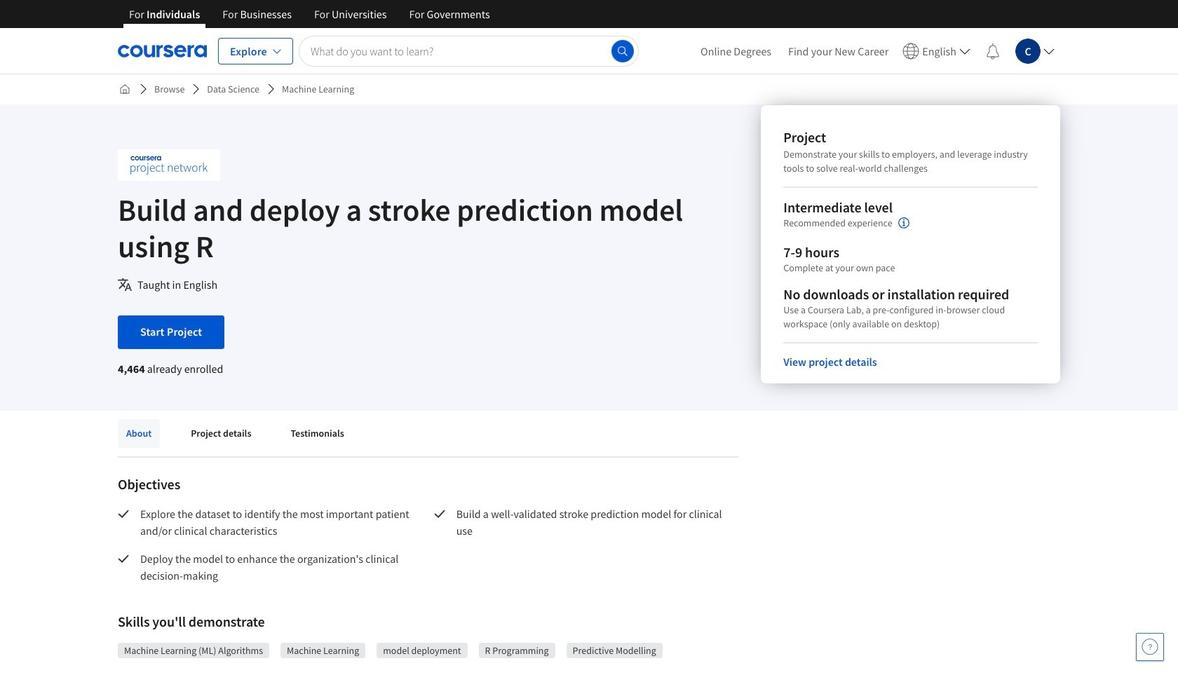 Task type: describe. For each thing, give the bounding box(es) containing it.
home image
[[119, 83, 130, 95]]

coursera image
[[118, 40, 207, 62]]

What do you want to learn? text field
[[299, 35, 639, 66]]

help center image
[[1142, 639, 1159, 656]]

information about difficulty level pre-requisites. image
[[898, 217, 909, 229]]

coursera project network image
[[118, 149, 220, 181]]



Task type: vqa. For each thing, say whether or not it's contained in the screenshot.
"Information about difficulty level pre-requisites." icon
yes



Task type: locate. For each thing, give the bounding box(es) containing it.
menu
[[692, 28, 1060, 74]]

banner navigation
[[118, 0, 501, 28]]

None search field
[[299, 35, 639, 66]]



